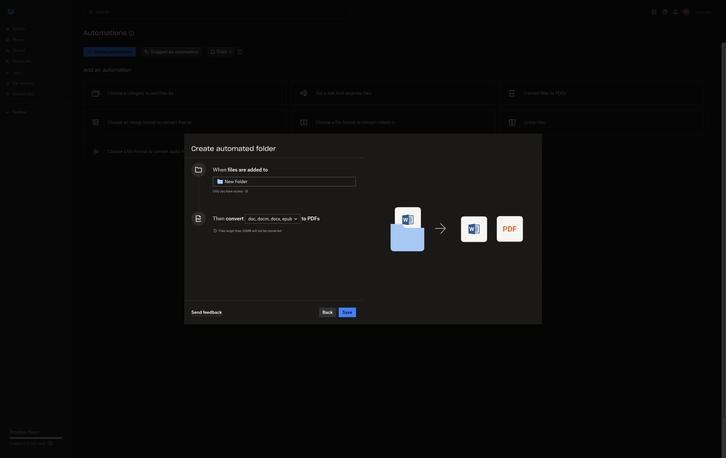Task type: locate. For each thing, give the bounding box(es) containing it.
an right add
[[95, 67, 101, 73]]

send feedback
[[191, 310, 222, 315]]

1 vertical spatial pdfs
[[308, 216, 320, 222]]

docm,
[[258, 217, 270, 222]]

convert
[[524, 91, 540, 96]]

a inside "choose a file format to convert audio files to" button
[[124, 149, 126, 154]]

to left videos
[[357, 120, 361, 125]]

doc,
[[248, 217, 257, 222]]

bytes
[[13, 442, 22, 447]]

files right audio
[[182, 149, 190, 154]]

pdfs right epub
[[308, 216, 320, 222]]

choose an image format to convert files to
[[108, 120, 192, 125]]

convert inside choose a file format to convert videos to button
[[362, 120, 377, 125]]

files right all in the left of the page
[[18, 27, 25, 31]]

add an automation main content
[[81, 43, 722, 459]]

format down 'renames'
[[343, 120, 356, 125]]

choose for choose an image format to convert files to
[[108, 120, 123, 125]]

format for videos
[[343, 120, 356, 125]]

to right convert
[[550, 91, 554, 96]]

get more space image
[[46, 441, 54, 448]]

basic
[[28, 430, 39, 435]]

folders
[[13, 110, 26, 115]]

to down choose a category to sort files by button
[[188, 120, 192, 125]]

are
[[239, 167, 246, 173]]

an
[[95, 67, 101, 73], [124, 120, 129, 125]]

a for set a rule that renames files
[[324, 91, 326, 96]]

files inside button
[[541, 91, 549, 96]]

deleted
[[13, 92, 26, 96]]

files
[[18, 27, 25, 31], [159, 91, 167, 96], [363, 91, 371, 96], [541, 91, 549, 96], [27, 92, 34, 96], [178, 120, 187, 125], [537, 120, 545, 125], [182, 149, 190, 154], [228, 167, 238, 173]]

when
[[213, 167, 227, 173]]

0 vertical spatial file
[[335, 120, 342, 125]]

0 horizontal spatial an
[[95, 67, 101, 73]]

an left image
[[124, 120, 129, 125]]

convert inside choose an image format to convert files to button
[[162, 120, 177, 125]]

a
[[124, 91, 126, 96], [324, 91, 326, 96], [332, 120, 334, 125], [124, 149, 126, 154]]

format down image
[[134, 149, 148, 154]]

epub
[[282, 217, 292, 222]]

to inside button
[[550, 91, 554, 96]]

convert down by
[[162, 120, 177, 125]]

0 horizontal spatial file
[[127, 149, 133, 154]]

file down that
[[335, 120, 342, 125]]

format right image
[[143, 120, 156, 125]]

files inside 'button'
[[537, 120, 545, 125]]

docx,
[[271, 217, 281, 222]]

choose for choose a file format to convert audio files to
[[108, 149, 123, 154]]

feedback
[[203, 310, 222, 315]]

files right 'renames'
[[363, 91, 371, 96]]

folder
[[256, 145, 276, 153]]

will
[[252, 229, 257, 233]]

list
[[0, 20, 72, 104]]

format inside button
[[134, 149, 148, 154]]

by
[[169, 91, 173, 96]]

0 vertical spatial an
[[95, 67, 101, 73]]

2
[[27, 442, 30, 447]]

convert inside "choose a file format to convert audio files to" button
[[154, 149, 169, 154]]

files inside the create automated folder dialog
[[228, 167, 238, 173]]

doc, docm, docx, epub button
[[245, 215, 301, 224]]

convert left videos
[[362, 120, 377, 125]]

set
[[316, 91, 323, 96]]

a inside 'set a rule that renames files' button
[[324, 91, 326, 96]]

convert inside the create automated folder dialog
[[226, 216, 244, 222]]

convert for audio
[[154, 149, 169, 154]]

file down image
[[127, 149, 133, 154]]

added
[[247, 167, 262, 173]]

1 vertical spatial an
[[124, 120, 129, 125]]

file
[[335, 120, 342, 125], [127, 149, 133, 154]]

convert left audio
[[154, 149, 169, 154]]

add
[[84, 67, 93, 73]]

1 vertical spatial file
[[127, 149, 133, 154]]

an inside button
[[124, 120, 129, 125]]

file inside button
[[127, 149, 133, 154]]

less image
[[5, 70, 11, 76]]

all files
[[13, 27, 25, 31]]

choose a category to sort files by button
[[81, 79, 289, 108]]

upgrade link
[[695, 9, 712, 14]]

unzip files button
[[498, 108, 706, 137]]

sort
[[150, 91, 158, 96]]

you
[[220, 190, 225, 193]]

1 horizontal spatial pdfs
[[555, 91, 566, 96]]

doc, docm, docx, epub
[[248, 217, 292, 222]]

pdfs inside button
[[555, 91, 566, 96]]

file for choose a file format to convert videos to
[[335, 120, 342, 125]]

choose inside button
[[108, 149, 123, 154]]

an for automation
[[95, 67, 101, 73]]

files right convert
[[541, 91, 549, 96]]

to right image
[[157, 120, 161, 125]]

photos link
[[5, 35, 72, 45]]

pdfs
[[555, 91, 566, 96], [308, 216, 320, 222]]

videos
[[378, 120, 391, 125]]

create
[[191, 145, 214, 153]]

only you have access
[[213, 190, 243, 193]]

1 horizontal spatial an
[[124, 120, 129, 125]]

signatures
[[13, 59, 31, 64]]

a inside choose a file format to convert videos to button
[[332, 120, 334, 125]]

0
[[10, 442, 12, 447]]

files right unzip
[[537, 120, 545, 125]]

0 vertical spatial pdfs
[[555, 91, 566, 96]]

file requests
[[13, 81, 34, 86]]

file inside button
[[335, 120, 342, 125]]

convert
[[162, 120, 177, 125], [362, 120, 377, 125], [154, 149, 169, 154], [226, 216, 244, 222]]

automations
[[84, 29, 127, 37]]

convert up than
[[226, 216, 244, 222]]

files left are
[[228, 167, 238, 173]]

choose
[[108, 91, 123, 96], [108, 120, 123, 125], [316, 120, 331, 125], [108, 149, 123, 154]]

1 horizontal spatial file
[[335, 120, 342, 125]]

format
[[143, 120, 156, 125], [343, 120, 356, 125], [134, 149, 148, 154]]

0 horizontal spatial pdfs
[[308, 216, 320, 222]]

a inside choose a category to sort files by button
[[124, 91, 126, 96]]

add an automation
[[84, 67, 131, 73]]

back button
[[319, 308, 336, 318]]

shared link
[[5, 45, 72, 56]]

format for audio
[[134, 149, 148, 154]]

pdfs inside the create automated folder dialog
[[308, 216, 320, 222]]

deleted files
[[13, 92, 34, 96]]

a for choose a file format to convert videos to
[[332, 120, 334, 125]]

pdfs right convert
[[555, 91, 566, 96]]

unzip
[[524, 120, 536, 125]]



Task type: vqa. For each thing, say whether or not it's contained in the screenshot.
the middle the "Try for free" link
no



Task type: describe. For each thing, give the bounding box(es) containing it.
set a rule that renames files button
[[289, 79, 498, 108]]

access
[[234, 190, 243, 193]]

to right videos
[[392, 120, 396, 125]]

upgrade
[[695, 9, 712, 14]]

to right audio
[[191, 149, 195, 154]]

requests
[[20, 81, 34, 86]]

to pdfs
[[302, 216, 320, 222]]

renames
[[345, 91, 362, 96]]

shared
[[13, 48, 25, 53]]

a for choose a category to sort files by
[[124, 91, 126, 96]]

convert for videos
[[362, 120, 377, 125]]

be
[[263, 229, 267, 233]]

convert files to pdfs button
[[498, 79, 706, 108]]

then
[[213, 216, 225, 222]]

folder permissions image
[[244, 189, 249, 194]]

choose a file format to convert videos to button
[[289, 108, 498, 137]]

save button
[[339, 308, 356, 318]]

send
[[191, 310, 202, 315]]

files are added to
[[228, 167, 268, 173]]

choose a file format to convert audio files to
[[108, 149, 195, 154]]

signatures link
[[5, 56, 72, 67]]

less
[[13, 70, 20, 75]]

files right deleted
[[27, 92, 34, 96]]

choose a file format to convert audio files to button
[[81, 137, 289, 166]]

files inside button
[[182, 149, 190, 154]]

an for image
[[124, 120, 129, 125]]

not
[[258, 229, 262, 233]]

of
[[23, 442, 26, 447]]

convert files to pdfs
[[524, 91, 566, 96]]

choose for choose a category to sort files by
[[108, 91, 123, 96]]

category
[[127, 91, 144, 96]]

that
[[336, 91, 344, 96]]

a for choose a file format to convert audio files to
[[124, 149, 126, 154]]

used
[[37, 442, 45, 447]]

30mb
[[242, 229, 251, 233]]

converted
[[268, 229, 282, 233]]

folders button
[[0, 108, 72, 117]]

have
[[226, 190, 233, 193]]

deleted files link
[[5, 89, 72, 100]]

dropbox basic
[[10, 430, 39, 435]]

dropbox image
[[5, 6, 17, 18]]

send feedback button
[[191, 309, 222, 316]]

automation
[[103, 67, 131, 73]]

save
[[342, 310, 352, 315]]

only
[[213, 190, 219, 193]]

create automated folder
[[191, 145, 276, 153]]

Folder name text field
[[225, 179, 352, 185]]

to left sort
[[145, 91, 149, 96]]

to left audio
[[149, 149, 153, 154]]

to right added
[[263, 167, 268, 173]]

audio
[[170, 149, 181, 154]]

convert for files
[[162, 120, 177, 125]]

files left by
[[159, 91, 167, 96]]

set a rule that renames files
[[316, 91, 371, 96]]

all
[[13, 27, 17, 31]]

choose for choose a file format to convert videos to
[[316, 120, 331, 125]]

0 bytes of 2 gb used
[[10, 442, 45, 447]]

unzip files
[[524, 120, 545, 125]]

click to watch a demo video image
[[128, 30, 135, 37]]

gb
[[31, 442, 36, 447]]

all files link
[[5, 24, 72, 35]]

choose an image format to convert files to button
[[81, 108, 289, 137]]

file for choose a file format to convert audio files to
[[127, 149, 133, 154]]

than
[[235, 229, 242, 233]]

choose a category to sort files by
[[108, 91, 173, 96]]

dropbox
[[10, 430, 27, 435]]

file requests link
[[5, 78, 72, 89]]

choose a file format to convert videos to
[[316, 120, 396, 125]]

create automated folder dialog
[[184, 134, 542, 325]]

files larger than 30mb will not be converted
[[219, 229, 282, 233]]

image
[[130, 120, 142, 125]]

rule
[[327, 91, 335, 96]]

files down choose a category to sort files by button
[[178, 120, 187, 125]]

list containing all files
[[0, 20, 72, 104]]

to right epub
[[302, 216, 306, 222]]

file
[[13, 81, 19, 86]]

back
[[323, 310, 333, 315]]

automated
[[216, 145, 254, 153]]

larger
[[226, 229, 234, 233]]

files
[[219, 229, 225, 233]]

format for files
[[143, 120, 156, 125]]

photos
[[13, 38, 24, 42]]



